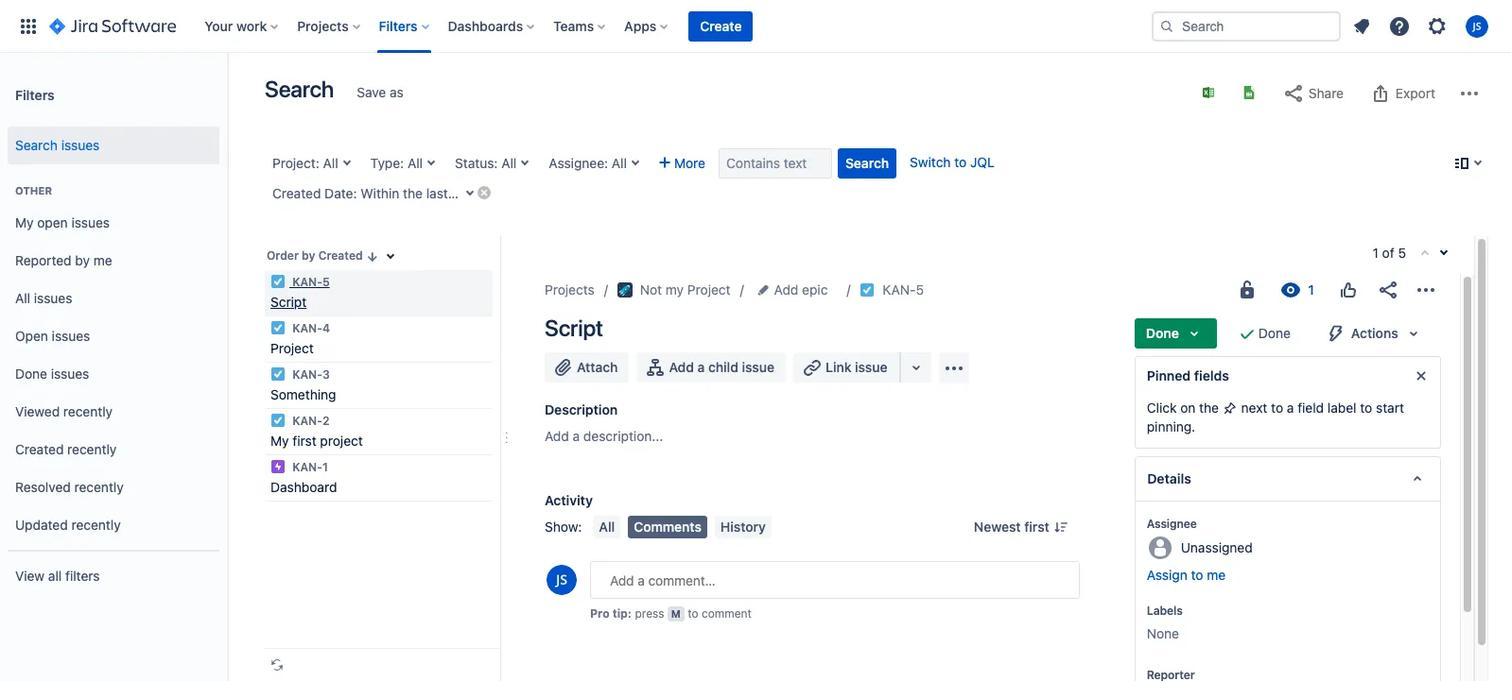 Task type: locate. For each thing, give the bounding box(es) containing it.
0 horizontal spatial script
[[270, 294, 307, 310]]

issues right open
[[52, 328, 90, 344]]

all up date: at the left top of the page
[[323, 155, 338, 171]]

switch to jql
[[910, 154, 995, 170]]

all up open
[[15, 290, 30, 306]]

to right next
[[1271, 400, 1283, 416]]

teams
[[553, 17, 594, 34]]

0 vertical spatial the
[[403, 185, 423, 201]]

1 horizontal spatial kan-5
[[883, 282, 924, 298]]

done image
[[1236, 322, 1259, 345]]

created left small image
[[318, 249, 363, 263]]

task image
[[860, 283, 875, 298], [270, 321, 286, 336], [270, 367, 286, 382]]

issues up viewed recently
[[51, 366, 89, 382]]

next issue 'kan-4' ( type 'j' ) image
[[1436, 246, 1452, 261]]

details
[[1147, 471, 1191, 487]]

recently for viewed recently
[[63, 403, 113, 419]]

filters up search issues
[[15, 87, 55, 103]]

kan-4
[[289, 322, 330, 336]]

kan-
[[292, 275, 322, 289], [883, 282, 916, 298], [292, 322, 322, 336], [292, 368, 322, 382], [292, 414, 322, 428], [292, 461, 322, 475]]

all inside "other" group
[[15, 290, 30, 306]]

a left child
[[697, 359, 705, 375]]

status: all
[[455, 155, 517, 171]]

0 horizontal spatial a
[[573, 428, 580, 444]]

issue right link at bottom right
[[855, 359, 888, 375]]

resolved recently link
[[8, 469, 219, 507]]

script
[[270, 294, 307, 310], [545, 315, 603, 341]]

1 horizontal spatial project
[[687, 282, 731, 298]]

assign
[[1147, 567, 1188, 583]]

kan- for project
[[292, 322, 322, 336]]

0 vertical spatial me
[[93, 252, 112, 268]]

recently up created recently
[[63, 403, 113, 419]]

1 vertical spatial task image
[[270, 321, 286, 336]]

the
[[403, 185, 423, 201], [1199, 400, 1219, 416]]

0 vertical spatial script
[[270, 294, 307, 310]]

unassigned
[[1181, 539, 1253, 556]]

0 vertical spatial project
[[687, 282, 731, 298]]

0 horizontal spatial 4
[[322, 322, 330, 336]]

task image left kan-3
[[270, 367, 286, 382]]

4 up 3
[[322, 322, 330, 336]]

1 horizontal spatial 2
[[509, 185, 517, 201]]

resolved
[[15, 479, 71, 495]]

to right assign
[[1191, 567, 1203, 583]]

search issues
[[15, 137, 100, 153]]

1 task image from the top
[[270, 274, 286, 289]]

to inside button
[[1191, 567, 1203, 583]]

issue right child
[[742, 359, 774, 375]]

task image for project
[[270, 321, 286, 336]]

task image left kan-2
[[270, 413, 286, 428]]

issues for search issues
[[61, 137, 100, 153]]

save
[[357, 84, 386, 100]]

as
[[390, 84, 404, 100]]

2 issue from the left
[[855, 359, 888, 375]]

task image left kan-4
[[270, 321, 286, 336]]

0 vertical spatial search
[[265, 76, 334, 102]]

issues
[[61, 137, 100, 153], [71, 214, 110, 230], [34, 290, 72, 306], [52, 328, 90, 344], [51, 366, 89, 382]]

1 vertical spatial task image
[[270, 413, 286, 428]]

4
[[452, 185, 460, 201], [322, 322, 330, 336]]

filters up as
[[379, 17, 418, 34]]

task image left kan-5 link
[[860, 283, 875, 298]]

kan-2
[[289, 414, 329, 428]]

pinned
[[1147, 368, 1191, 384]]

add epic
[[774, 282, 828, 298]]

recently inside viewed recently link
[[63, 403, 113, 419]]

0 vertical spatial created
[[272, 185, 321, 201]]

first down kan-2
[[292, 433, 316, 449]]

the right on
[[1199, 400, 1219, 416]]

not my project
[[640, 282, 731, 298]]

my open issues link
[[8, 204, 219, 242]]

no restrictions image
[[1236, 279, 1259, 302]]

share image
[[1377, 279, 1400, 302]]

recently
[[63, 403, 113, 419], [67, 441, 117, 457], [74, 479, 124, 495], [71, 517, 121, 533]]

created recently link
[[8, 431, 219, 469]]

1 vertical spatial search
[[15, 137, 58, 153]]

add inside dropdown button
[[774, 282, 798, 298]]

assignee pin to top. only you can see pinned fields. image
[[1201, 517, 1216, 532]]

2 horizontal spatial search
[[845, 155, 889, 171]]

done up pinned
[[1146, 325, 1179, 341]]

search issues group
[[8, 121, 219, 170]]

add app image
[[942, 357, 965, 380]]

other
[[15, 184, 52, 197]]

my for my first project
[[270, 433, 289, 449]]

1 issue from the left
[[742, 359, 774, 375]]

hide message image
[[1410, 365, 1433, 388]]

all right show:
[[599, 519, 615, 535]]

1 horizontal spatial by
[[302, 249, 315, 263]]

add a child issue
[[669, 359, 774, 375]]

projects for projects link
[[545, 282, 595, 298]]

assignee: all
[[549, 155, 627, 171]]

2 vertical spatial task image
[[270, 367, 286, 382]]

task image
[[270, 274, 286, 289], [270, 413, 286, 428]]

search up the other
[[15, 137, 58, 153]]

issues up my open issues
[[61, 137, 100, 153]]

all
[[48, 568, 62, 584]]

issues inside group
[[61, 137, 100, 153]]

2 horizontal spatial a
[[1287, 400, 1294, 416]]

script up kan-4
[[270, 294, 307, 310]]

add
[[774, 282, 798, 298], [669, 359, 694, 375], [545, 428, 569, 444]]

search down projects popup button
[[265, 76, 334, 102]]

your
[[204, 17, 233, 34]]

recently inside resolved recently link
[[74, 479, 124, 495]]

5 up link web pages and more icon
[[916, 282, 924, 298]]

1 vertical spatial project
[[270, 340, 314, 357]]

by right reported
[[75, 252, 90, 268]]

recently down viewed recently link
[[67, 441, 117, 457]]

label
[[1328, 400, 1357, 416]]

to left the jql at the right of page
[[954, 154, 967, 170]]

0 horizontal spatial search
[[15, 137, 58, 153]]

created inside "other" group
[[15, 441, 64, 457]]

0 horizontal spatial projects
[[297, 17, 349, 34]]

created date: within the last 4 weeks, 2 days
[[272, 185, 549, 201]]

1 horizontal spatial 4
[[452, 185, 460, 201]]

attach
[[577, 359, 618, 375]]

the left last
[[403, 185, 423, 201]]

1 vertical spatial a
[[1287, 400, 1294, 416]]

open in microsoft excel image
[[1201, 85, 1216, 100]]

search issues link
[[8, 127, 219, 165]]

kan- left copy link to issue image
[[883, 282, 916, 298]]

small image
[[365, 250, 380, 265]]

done down open
[[15, 366, 47, 382]]

to for me
[[1191, 567, 1203, 583]]

appswitcher icon image
[[17, 15, 40, 37]]

projects left the not my project image
[[545, 282, 595, 298]]

a down description on the bottom of page
[[573, 428, 580, 444]]

first for my
[[292, 433, 316, 449]]

0 horizontal spatial issue
[[742, 359, 774, 375]]

1 vertical spatial 2
[[322, 414, 329, 428]]

projects inside popup button
[[297, 17, 349, 34]]

0 vertical spatial my
[[15, 214, 34, 230]]

to
[[954, 154, 967, 170], [1271, 400, 1283, 416], [1360, 400, 1372, 416], [1191, 567, 1203, 583], [688, 607, 698, 621]]

created down project:
[[272, 185, 321, 201]]

4 right last
[[452, 185, 460, 201]]

1 vertical spatial first
[[1024, 519, 1049, 535]]

my up epic image
[[270, 433, 289, 449]]

0 horizontal spatial done
[[15, 366, 47, 382]]

created
[[272, 185, 321, 201], [318, 249, 363, 263], [15, 441, 64, 457]]

1 horizontal spatial my
[[270, 433, 289, 449]]

profile image of jacob simon image
[[547, 565, 577, 596]]

search left switch
[[845, 155, 889, 171]]

1 left the of
[[1373, 245, 1379, 261]]

banner
[[0, 0, 1511, 53]]

a for child
[[697, 359, 705, 375]]

projects for projects popup button
[[297, 17, 349, 34]]

2 vertical spatial a
[[573, 428, 580, 444]]

2 vertical spatial add
[[545, 428, 569, 444]]

kan- up kan-3
[[292, 322, 322, 336]]

0 horizontal spatial me
[[93, 252, 112, 268]]

2 horizontal spatial add
[[774, 282, 798, 298]]

created down viewed
[[15, 441, 64, 457]]

status:
[[455, 155, 498, 171]]

viewed
[[15, 403, 60, 419]]

newest
[[974, 519, 1021, 535]]

1 down my first project
[[322, 461, 328, 475]]

1 horizontal spatial the
[[1199, 400, 1219, 416]]

view all filters link
[[8, 558, 219, 596]]

not my project link
[[617, 279, 731, 302]]

1 horizontal spatial done
[[1146, 325, 1179, 341]]

help image
[[1388, 15, 1411, 37]]

my inside "other" group
[[15, 214, 34, 230]]

add left epic on the top right of the page
[[774, 282, 798, 298]]

by right order
[[302, 249, 315, 263]]

project right my
[[687, 282, 731, 298]]

me inside button
[[1207, 567, 1226, 583]]

history button
[[715, 516, 772, 539]]

1 vertical spatial projects
[[545, 282, 595, 298]]

export
[[1396, 85, 1435, 101]]

0 vertical spatial projects
[[297, 17, 349, 34]]

0 vertical spatial filters
[[379, 17, 418, 34]]

issue
[[742, 359, 774, 375], [855, 359, 888, 375]]

1 horizontal spatial me
[[1207, 567, 1226, 583]]

first left newest first image
[[1024, 519, 1049, 535]]

add a child issue button
[[637, 353, 786, 383]]

0 vertical spatial first
[[292, 433, 316, 449]]

project down kan-4
[[270, 340, 314, 357]]

issues up 'open issues'
[[34, 290, 72, 306]]

save as
[[357, 84, 404, 100]]

menu bar
[[590, 516, 775, 539]]

last
[[426, 185, 448, 201]]

0 vertical spatial 2
[[509, 185, 517, 201]]

me down unassigned
[[1207, 567, 1226, 583]]

add a description...
[[545, 428, 663, 444]]

open issues link
[[8, 318, 219, 356]]

5 down order by created link
[[322, 275, 330, 289]]

2 task image from the top
[[270, 413, 286, 428]]

all right assignee: on the left of the page
[[612, 155, 627, 171]]

jira software image
[[49, 15, 176, 37], [49, 15, 176, 37]]

1 vertical spatial 4
[[322, 322, 330, 336]]

1 horizontal spatial issue
[[855, 359, 888, 375]]

0 horizontal spatial by
[[75, 252, 90, 268]]

history
[[720, 519, 766, 535]]

me inside "other" group
[[93, 252, 112, 268]]

add left child
[[669, 359, 694, 375]]

a left "field"
[[1287, 400, 1294, 416]]

kan-5 up link web pages and more icon
[[883, 282, 924, 298]]

2 up my first project
[[322, 414, 329, 428]]

0 horizontal spatial project
[[270, 340, 314, 357]]

notifications image
[[1350, 15, 1373, 37]]

done down no restrictions image
[[1259, 325, 1291, 341]]

1 horizontal spatial a
[[697, 359, 705, 375]]

add down description on the bottom of page
[[545, 428, 569, 444]]

filters inside dropdown button
[[379, 17, 418, 34]]

a
[[697, 359, 705, 375], [1287, 400, 1294, 416], [573, 428, 580, 444]]

kan- up my first project
[[292, 414, 322, 428]]

my for my open issues
[[15, 214, 34, 230]]

first inside button
[[1024, 519, 1049, 535]]

export button
[[1360, 78, 1445, 109]]

add for add epic
[[774, 282, 798, 298]]

weeks,
[[464, 185, 506, 201]]

assign to me
[[1147, 567, 1226, 583]]

2 vertical spatial search
[[845, 155, 889, 171]]

recently inside created recently link
[[67, 441, 117, 457]]

task image down order
[[270, 274, 286, 289]]

kan-5 down order by created
[[289, 275, 330, 289]]

1 horizontal spatial first
[[1024, 519, 1049, 535]]

0 horizontal spatial first
[[292, 433, 316, 449]]

a inside button
[[697, 359, 705, 375]]

1 vertical spatial add
[[669, 359, 694, 375]]

search inside button
[[845, 155, 889, 171]]

updated recently
[[15, 517, 121, 533]]

0 horizontal spatial filters
[[15, 87, 55, 103]]

search inside group
[[15, 137, 58, 153]]

kan- down order by created
[[292, 275, 322, 289]]

recently inside updated recently "link"
[[71, 517, 121, 533]]

all for type: all
[[408, 155, 423, 171]]

dashboards
[[448, 17, 523, 34]]

5 right the of
[[1398, 245, 1406, 261]]

issues for done issues
[[51, 366, 89, 382]]

add for add a child issue
[[669, 359, 694, 375]]

1 horizontal spatial filters
[[379, 17, 418, 34]]

by inside "other" group
[[75, 252, 90, 268]]

order by created link
[[265, 244, 382, 267]]

project:
[[272, 155, 319, 171]]

newest first image
[[1053, 520, 1068, 535]]

type:
[[370, 155, 404, 171]]

script down projects link
[[545, 315, 603, 341]]

add for add a description...
[[545, 428, 569, 444]]

0 horizontal spatial 1
[[322, 461, 328, 475]]

1 horizontal spatial add
[[669, 359, 694, 375]]

kan- up dashboard
[[292, 461, 322, 475]]

1 vertical spatial my
[[270, 433, 289, 449]]

projects right the work
[[297, 17, 349, 34]]

1 vertical spatial me
[[1207, 567, 1226, 583]]

reported by me link
[[8, 242, 219, 280]]

newest first
[[974, 519, 1049, 535]]

1
[[1373, 245, 1379, 261], [322, 461, 328, 475]]

newest first button
[[963, 516, 1080, 539]]

2 left days
[[509, 185, 517, 201]]

my left the open on the left top
[[15, 214, 34, 230]]

0 horizontal spatial the
[[403, 185, 423, 201]]

0 vertical spatial a
[[697, 359, 705, 375]]

project
[[687, 282, 731, 298], [270, 340, 314, 357]]

remove criteria image
[[477, 185, 492, 200]]

me
[[93, 252, 112, 268], [1207, 567, 1226, 583]]

0 horizontal spatial add
[[545, 428, 569, 444]]

open issues
[[15, 328, 90, 344]]

kan- up something
[[292, 368, 322, 382]]

recently down created recently link
[[74, 479, 124, 495]]

vote options: no one has voted for this issue yet. image
[[1337, 279, 1360, 302]]

all right type: in the left of the page
[[408, 155, 423, 171]]

all right the status:
[[501, 155, 517, 171]]

your work button
[[199, 11, 286, 41]]

0 horizontal spatial my
[[15, 214, 34, 230]]

1 horizontal spatial 1
[[1373, 245, 1379, 261]]

2 vertical spatial created
[[15, 441, 64, 457]]

1 vertical spatial script
[[545, 315, 603, 341]]

kan-5
[[289, 275, 330, 289], [883, 282, 924, 298]]

recently down resolved recently link
[[71, 517, 121, 533]]

1 vertical spatial 1
[[322, 461, 328, 475]]

kan-3
[[289, 368, 330, 382]]

me down my open issues link
[[93, 252, 112, 268]]

1 horizontal spatial projects
[[545, 282, 595, 298]]

0 vertical spatial add
[[774, 282, 798, 298]]

0 vertical spatial task image
[[270, 274, 286, 289]]

details element
[[1135, 457, 1441, 502]]

add inside button
[[669, 359, 694, 375]]

view
[[15, 568, 45, 584]]

all for project: all
[[323, 155, 338, 171]]



Task type: describe. For each thing, give the bounding box(es) containing it.
search image
[[1159, 18, 1174, 34]]

done inside done dropdown button
[[1146, 325, 1179, 341]]

kan- for dashboard
[[292, 461, 322, 475]]

labels pin to top. only you can see pinned fields. image
[[1186, 604, 1202, 619]]

1 vertical spatial created
[[318, 249, 363, 263]]

me for reported by me
[[93, 252, 112, 268]]

more button
[[651, 148, 713, 179]]

pro
[[590, 607, 610, 621]]

fields
[[1194, 368, 1229, 384]]

switch
[[910, 154, 951, 170]]

to for a
[[1271, 400, 1283, 416]]

kan-1
[[289, 461, 328, 475]]

my
[[666, 282, 684, 298]]

create
[[700, 17, 742, 34]]

click
[[1147, 400, 1177, 416]]

days
[[521, 185, 549, 201]]

issues right the open on the left top
[[71, 214, 110, 230]]

sidebar navigation image
[[206, 76, 248, 113]]

updated recently link
[[8, 507, 219, 545]]

start
[[1376, 400, 1404, 416]]

all inside button
[[599, 519, 615, 535]]

comments
[[634, 519, 702, 535]]

first for newest
[[1024, 519, 1049, 535]]

not
[[640, 282, 662, 298]]

done issues
[[15, 366, 89, 382]]

work
[[236, 17, 267, 34]]

epic image
[[270, 460, 286, 475]]

to left start
[[1360, 400, 1372, 416]]

epic
[[802, 282, 828, 298]]

0 horizontal spatial kan-5
[[289, 275, 330, 289]]

recently for updated recently
[[71, 517, 121, 533]]

actions button
[[1313, 319, 1436, 349]]

to right m
[[688, 607, 698, 621]]

pinning.
[[1147, 419, 1195, 435]]

issues for all issues
[[34, 290, 72, 306]]

m
[[671, 608, 681, 620]]

type: all
[[370, 155, 423, 171]]

0 horizontal spatial 5
[[322, 275, 330, 289]]

search for search issues
[[15, 137, 58, 153]]

something
[[270, 387, 336, 403]]

1 horizontal spatial search
[[265, 76, 334, 102]]

all issues
[[15, 290, 72, 306]]

primary element
[[11, 0, 1152, 52]]

share link
[[1273, 78, 1353, 109]]

other group
[[8, 165, 219, 550]]

created recently
[[15, 441, 117, 457]]

labels
[[1147, 604, 1183, 618]]

all button
[[593, 516, 621, 539]]

click on the
[[1147, 400, 1223, 416]]

reporter pin to top. only you can see pinned fields. image
[[1199, 669, 1214, 682]]

task image for script
[[270, 274, 286, 289]]

all for assignee: all
[[612, 155, 627, 171]]

done inside done issues link
[[15, 366, 47, 382]]

link issue
[[826, 359, 888, 375]]

kan- for my first project
[[292, 414, 322, 428]]

Search field
[[1152, 11, 1341, 41]]

comment
[[702, 607, 752, 621]]

not available - this is the first issue image
[[1418, 247, 1433, 262]]

Search issues using keywords text field
[[719, 148, 832, 179]]

description...
[[583, 428, 663, 444]]

updated
[[15, 517, 68, 533]]

1 vertical spatial the
[[1199, 400, 1219, 416]]

search button
[[838, 148, 897, 179]]

save as button
[[347, 78, 413, 108]]

0 vertical spatial 1
[[1373, 245, 1379, 261]]

more
[[674, 155, 705, 171]]

next to a field label to start pinning.
[[1147, 400, 1404, 435]]

press
[[635, 607, 664, 621]]

settings image
[[1426, 15, 1449, 37]]

all for status: all
[[501, 155, 517, 171]]

a inside next to a field label to start pinning.
[[1287, 400, 1294, 416]]

switch to jql link
[[910, 154, 995, 170]]

2 horizontal spatial done
[[1259, 325, 1291, 341]]

created for created date: within the last 4 weeks, 2 days
[[272, 185, 321, 201]]

your profile and settings image
[[1466, 15, 1488, 37]]

kan-5 link
[[883, 279, 924, 302]]

pro tip: press m to comment
[[590, 607, 752, 621]]

created for created recently
[[15, 441, 64, 457]]

filters button
[[373, 11, 436, 41]]

0 vertical spatial 4
[[452, 185, 460, 201]]

task image for my first project
[[270, 413, 286, 428]]

actions
[[1351, 325, 1398, 341]]

open
[[15, 328, 48, 344]]

create button
[[689, 11, 753, 41]]

apps
[[624, 17, 657, 34]]

filters
[[65, 568, 100, 584]]

assignee:
[[549, 155, 608, 171]]

child
[[708, 359, 738, 375]]

not my project image
[[617, 283, 632, 298]]

recently for created recently
[[67, 441, 117, 457]]

me for assign to me
[[1207, 567, 1226, 583]]

0 vertical spatial task image
[[860, 283, 875, 298]]

by for order
[[302, 249, 315, 263]]

1 of 5
[[1373, 245, 1406, 261]]

by for reported
[[75, 252, 90, 268]]

dashboard
[[270, 479, 337, 496]]

assign to me button
[[1147, 566, 1421, 585]]

link issue button
[[793, 353, 901, 383]]

link
[[826, 359, 852, 375]]

2 horizontal spatial 5
[[1398, 245, 1406, 261]]

teams button
[[548, 11, 613, 41]]

date:
[[325, 185, 357, 201]]

recently for resolved recently
[[74, 479, 124, 495]]

task image for something
[[270, 367, 286, 382]]

within
[[361, 185, 399, 201]]

menu bar containing all
[[590, 516, 775, 539]]

reported
[[15, 252, 71, 268]]

actions image
[[1415, 279, 1437, 302]]

all issues link
[[8, 280, 219, 318]]

my first project
[[270, 433, 363, 449]]

1 horizontal spatial 5
[[916, 282, 924, 298]]

order
[[267, 249, 299, 263]]

show:
[[545, 519, 582, 535]]

field
[[1298, 400, 1324, 416]]

search for search button
[[845, 155, 889, 171]]

link web pages and more image
[[905, 357, 927, 379]]

a for description...
[[573, 428, 580, 444]]

jql
[[970, 154, 995, 170]]

1 horizontal spatial script
[[545, 315, 603, 341]]

banner containing your work
[[0, 0, 1511, 53]]

to for jql
[[954, 154, 967, 170]]

share
[[1309, 85, 1344, 101]]

0 horizontal spatial 2
[[322, 414, 329, 428]]

project
[[320, 433, 363, 449]]

done button
[[1135, 319, 1217, 349]]

Add a comment… field
[[590, 562, 1080, 600]]

done issues link
[[8, 356, 219, 393]]

1 vertical spatial filters
[[15, 87, 55, 103]]

projects button
[[291, 11, 368, 41]]

copy link to issue image
[[920, 282, 935, 297]]

open in google sheets image
[[1242, 85, 1257, 100]]

viewed recently link
[[8, 393, 219, 431]]

tip:
[[612, 607, 632, 621]]

activity
[[545, 493, 593, 509]]

projects link
[[545, 279, 595, 302]]

description
[[545, 402, 618, 418]]

add epic button
[[753, 279, 833, 302]]

issues for open issues
[[52, 328, 90, 344]]

kan- for script
[[292, 275, 322, 289]]

kan- for something
[[292, 368, 322, 382]]

dashboards button
[[442, 11, 542, 41]]



Task type: vqa. For each thing, say whether or not it's contained in the screenshot.


